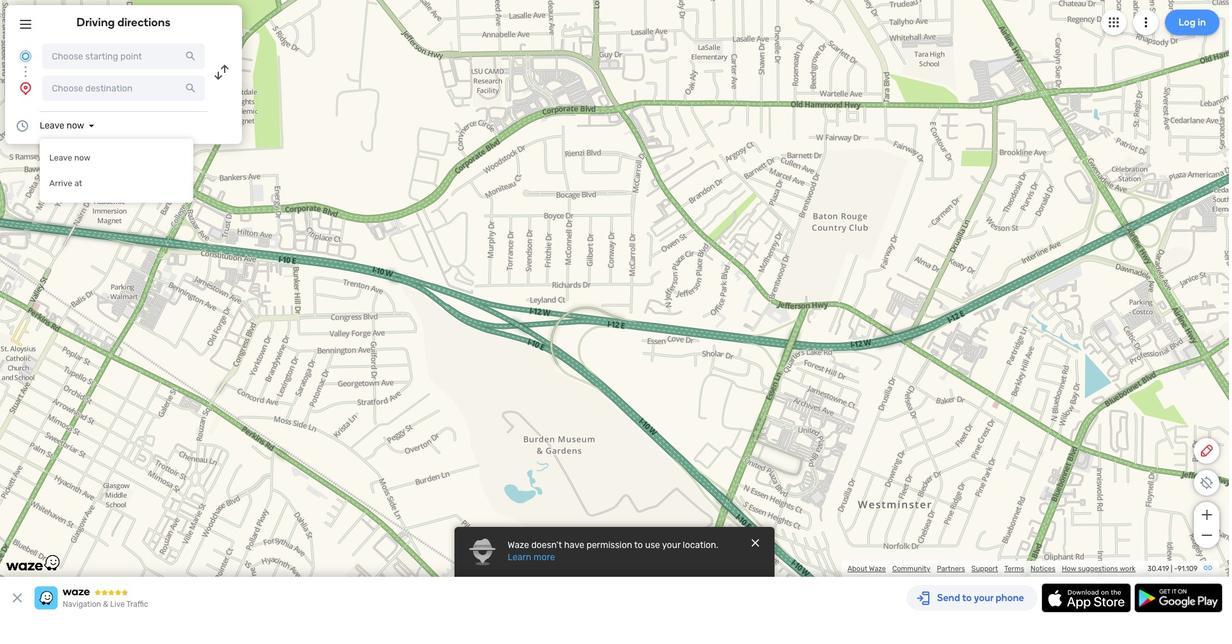 Task type: locate. For each thing, give the bounding box(es) containing it.
0 vertical spatial now
[[67, 120, 84, 131]]

location.
[[683, 540, 719, 551]]

your
[[662, 540, 681, 551]]

arrive at
[[49, 179, 82, 188]]

learn more link
[[508, 553, 555, 563]]

leave up arrive
[[49, 153, 72, 163]]

driving
[[77, 15, 115, 29]]

1 vertical spatial leave
[[49, 153, 72, 163]]

how
[[1062, 565, 1076, 574]]

navigation & live traffic
[[63, 601, 148, 609]]

0 horizontal spatial waze
[[508, 540, 529, 551]]

how suggestions work link
[[1062, 565, 1136, 574]]

[missing "en.livemap.styleguide.close" translation] image
[[749, 537, 762, 550]]

traffic
[[126, 601, 148, 609]]

waze up learn
[[508, 540, 529, 551]]

waze
[[508, 540, 529, 551], [869, 565, 886, 574]]

leave now right "clock" image
[[40, 120, 84, 131]]

partners
[[937, 565, 965, 574]]

suggestions
[[1078, 565, 1118, 574]]

leave right "clock" image
[[40, 120, 64, 131]]

live
[[110, 601, 125, 609]]

leave now up the arrive at
[[49, 153, 91, 163]]

leave now inside option
[[49, 153, 91, 163]]

now up at
[[74, 153, 91, 163]]

-
[[1174, 565, 1178, 574]]

notices link
[[1031, 565, 1056, 574]]

0 vertical spatial waze
[[508, 540, 529, 551]]

notices
[[1031, 565, 1056, 574]]

link image
[[1203, 563, 1213, 574]]

0 vertical spatial leave now
[[40, 120, 84, 131]]

0 vertical spatial leave
[[40, 120, 64, 131]]

community
[[892, 565, 931, 574]]

leave now
[[40, 120, 84, 131], [49, 153, 91, 163]]

1 vertical spatial now
[[74, 153, 91, 163]]

doesn't
[[531, 540, 562, 551]]

1 horizontal spatial waze
[[869, 565, 886, 574]]

zoom out image
[[1199, 528, 1215, 544]]

community link
[[892, 565, 931, 574]]

support link
[[972, 565, 998, 574]]

waze right about
[[869, 565, 886, 574]]

about waze link
[[848, 565, 886, 574]]

1 vertical spatial leave now
[[49, 153, 91, 163]]

partners link
[[937, 565, 965, 574]]

now up leave now option
[[67, 120, 84, 131]]

use
[[645, 540, 660, 551]]

leave
[[40, 120, 64, 131], [49, 153, 72, 163]]

&
[[103, 601, 108, 609]]

1 vertical spatial waze
[[869, 565, 886, 574]]

30.419 | -91.109
[[1148, 565, 1198, 574]]

work
[[1120, 565, 1136, 574]]

arrive
[[49, 179, 72, 188]]

now
[[67, 120, 84, 131], [74, 153, 91, 163]]

permission
[[587, 540, 632, 551]]



Task type: vqa. For each thing, say whether or not it's contained in the screenshot.
91.109
yes



Task type: describe. For each thing, give the bounding box(es) containing it.
leave inside option
[[49, 153, 72, 163]]

pencil image
[[1199, 444, 1214, 459]]

91.109
[[1178, 565, 1198, 574]]

leave now option
[[40, 145, 193, 171]]

30.419
[[1148, 565, 1169, 574]]

current location image
[[18, 49, 33, 64]]

navigation
[[63, 601, 101, 609]]

support
[[972, 565, 998, 574]]

clock image
[[15, 118, 30, 134]]

Choose starting point text field
[[42, 44, 205, 69]]

zoom in image
[[1199, 508, 1215, 523]]

learn
[[508, 553, 531, 563]]

now inside option
[[74, 153, 91, 163]]

terms
[[1004, 565, 1024, 574]]

to
[[634, 540, 643, 551]]

|
[[1171, 565, 1173, 574]]

about
[[848, 565, 868, 574]]

arrive at option
[[40, 171, 193, 197]]

waze inside waze doesn't have permission to use your location. learn more
[[508, 540, 529, 551]]

x image
[[10, 591, 25, 606]]

have
[[564, 540, 584, 551]]

waze doesn't have permission to use your location. learn more
[[508, 540, 719, 563]]

more
[[534, 553, 555, 563]]

Choose destination text field
[[42, 76, 205, 101]]

location image
[[18, 81, 33, 96]]

directions
[[117, 15, 171, 29]]

driving directions
[[77, 15, 171, 29]]

terms link
[[1004, 565, 1024, 574]]

about waze community partners support terms notices how suggestions work
[[848, 565, 1136, 574]]

at
[[74, 179, 82, 188]]



